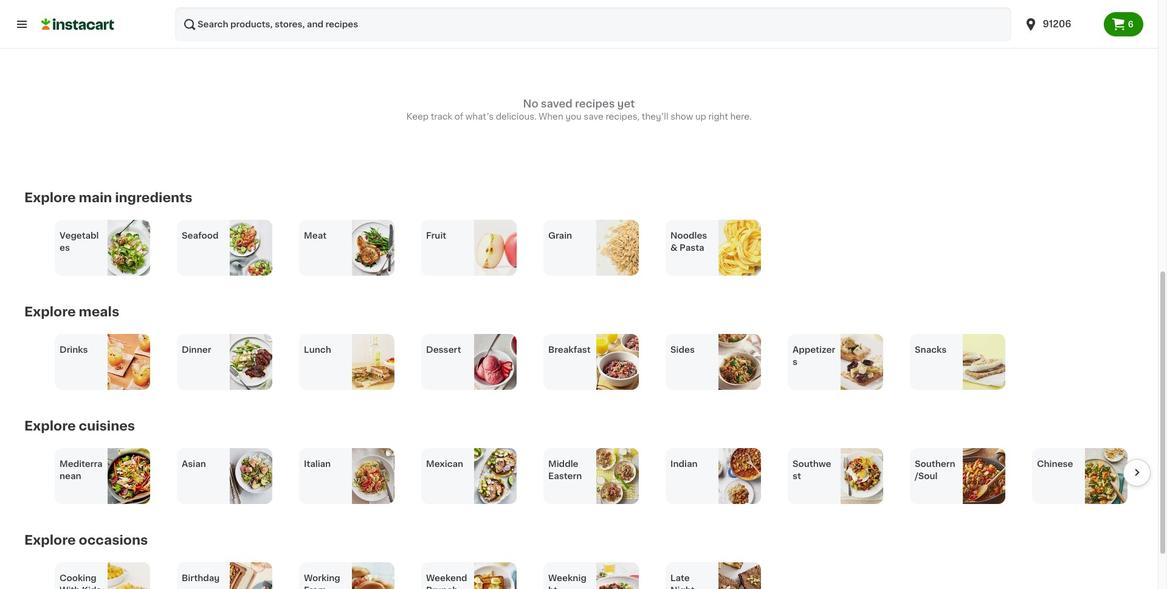 Task type: describe. For each thing, give the bounding box(es) containing it.
ingredients
[[115, 192, 192, 204]]

lunch link
[[299, 334, 395, 390]]

explore for explore cuisines
[[24, 420, 76, 433]]

grain link
[[544, 220, 639, 276]]

southwe st
[[793, 460, 832, 481]]

mexican
[[426, 460, 464, 469]]

mediterra nean
[[60, 460, 103, 481]]

mexican link
[[421, 449, 517, 505]]

cooking with kids link
[[55, 563, 150, 590]]

breakfast
[[549, 346, 591, 355]]

appetizer s
[[793, 346, 836, 367]]

indian
[[671, 460, 698, 469]]

southern /soul
[[915, 460, 956, 481]]

asian
[[182, 460, 206, 469]]

when
[[539, 113, 564, 121]]

91206 button
[[1024, 7, 1097, 41]]

occasions
[[79, 535, 148, 547]]

southwe
[[793, 460, 832, 469]]

delicious.
[[496, 113, 537, 121]]

dinner link
[[177, 334, 272, 390]]

appetizer s link
[[788, 334, 884, 390]]

indian link
[[666, 449, 761, 505]]

Search field
[[175, 7, 1012, 41]]

instacart logo image
[[41, 17, 114, 32]]

birthday link
[[177, 563, 272, 590]]

mediterra
[[60, 460, 103, 469]]

saved
[[541, 99, 573, 109]]

es
[[60, 244, 70, 252]]

southwe st link
[[788, 449, 884, 505]]

track
[[431, 113, 453, 121]]

weekend
[[426, 575, 467, 583]]

mediterra nean link
[[55, 449, 150, 505]]

here.
[[731, 113, 752, 121]]

up
[[696, 113, 707, 121]]

keep
[[406, 113, 429, 121]]

seafood link
[[177, 220, 272, 276]]

weeknig
[[549, 575, 587, 583]]

show
[[671, 113, 693, 121]]

6
[[1128, 20, 1134, 29]]

what's
[[466, 113, 494, 121]]

recipes,
[[606, 113, 640, 121]]

noodles & pasta
[[671, 232, 707, 252]]

vegetabl
[[60, 232, 99, 240]]

nean
[[60, 473, 81, 481]]

saved
[[24, 35, 66, 47]]

drinks
[[60, 346, 88, 355]]

dessert
[[426, 346, 461, 355]]

explore for explore main ingredients
[[24, 192, 76, 204]]

snacks
[[915, 346, 947, 355]]

no saved recipes yet keep track of what's delicious. when you save recipes, they'll show up right here.
[[406, 99, 752, 121]]

right
[[709, 113, 729, 121]]

italian link
[[299, 449, 395, 505]]

meat link
[[299, 220, 395, 276]]

meals
[[79, 306, 119, 319]]

weekend brunch
[[426, 575, 467, 590]]

fruit link
[[421, 220, 517, 276]]

explore main ingredients
[[24, 192, 192, 204]]

middle eastern
[[549, 460, 582, 481]]

91206
[[1043, 19, 1072, 29]]

late night link
[[666, 563, 761, 590]]

vegetabl es link
[[55, 220, 150, 276]]

explore for explore occasions
[[24, 535, 76, 547]]

item carousel region containing mediterra nean
[[24, 449, 1151, 505]]

italian
[[304, 460, 331, 469]]

they'll
[[642, 113, 669, 121]]

saved recipes
[[24, 35, 119, 47]]

eastern
[[549, 473, 582, 481]]

0 vertical spatial item carousel region
[[49, 0, 591, 0]]

explore occasions
[[24, 535, 148, 547]]



Task type: vqa. For each thing, say whether or not it's contained in the screenshot.
Appetizer
yes



Task type: locate. For each thing, give the bounding box(es) containing it.
sides link
[[666, 334, 761, 390]]

explore cuisines
[[24, 420, 135, 433]]

vegetabl es
[[60, 232, 99, 252]]

snacks link
[[910, 334, 1006, 390]]

3 explore from the top
[[24, 420, 76, 433]]

kids
[[82, 587, 101, 590]]

s
[[793, 358, 798, 367]]

asian link
[[177, 449, 272, 505]]

grain
[[549, 232, 572, 240]]

None search field
[[175, 7, 1012, 41]]

weeknig h link
[[544, 563, 639, 590]]

page 1 of 20 group
[[49, 0, 591, 0]]

1 vertical spatial recipes
[[575, 99, 615, 109]]

with
[[60, 587, 80, 590]]

recipes up save
[[575, 99, 615, 109]]

recipes down instacart logo
[[69, 35, 119, 47]]

0 horizontal spatial recipes
[[69, 35, 119, 47]]

recipes inside no saved recipes yet keep track of what's delicious. when you save recipes, they'll show up right here.
[[575, 99, 615, 109]]

1 horizontal spatial recipes
[[575, 99, 615, 109]]

drinks link
[[55, 334, 150, 390]]

recipes
[[69, 35, 119, 47], [575, 99, 615, 109]]

1 vertical spatial item carousel region
[[24, 449, 1151, 505]]

weeknig h
[[549, 575, 587, 590]]

explore left main
[[24, 192, 76, 204]]

0 vertical spatial recipes
[[69, 35, 119, 47]]

fruit
[[426, 232, 447, 240]]

explore meals
[[24, 306, 119, 319]]

cooking
[[60, 575, 97, 583]]

explore
[[24, 192, 76, 204], [24, 306, 76, 319], [24, 420, 76, 433], [24, 535, 76, 547]]

no
[[523, 99, 539, 109]]

working
[[304, 575, 340, 583]]

lunch
[[304, 346, 331, 355]]

noodles & pasta link
[[666, 220, 761, 276]]

late night
[[671, 575, 695, 590]]

middle
[[549, 460, 579, 469]]

you
[[566, 113, 582, 121]]

&
[[671, 244, 678, 252]]

explore up mediterra
[[24, 420, 76, 433]]

seafood
[[182, 232, 219, 240]]

breakfast link
[[544, 334, 639, 390]]

6 button
[[1104, 12, 1144, 36]]

meat
[[304, 232, 327, 240]]

dinner
[[182, 346, 211, 355]]

pasta
[[680, 244, 705, 252]]

noodles
[[671, 232, 707, 240]]

explore up cooking
[[24, 535, 76, 547]]

explore for explore meals
[[24, 306, 76, 319]]

explore up drinks
[[24, 306, 76, 319]]

chinese link
[[1033, 449, 1128, 505]]

brunch
[[426, 587, 458, 590]]

1 explore from the top
[[24, 192, 76, 204]]

appetizer
[[793, 346, 836, 355]]

dessert link
[[421, 334, 517, 390]]

item carousel region
[[49, 0, 591, 0], [24, 449, 1151, 505]]

night
[[671, 587, 695, 590]]

chinese
[[1037, 460, 1074, 469]]

main
[[79, 192, 112, 204]]

cooking with kids
[[60, 575, 101, 590]]

southern /soul link
[[910, 449, 1006, 505]]

late
[[671, 575, 690, 583]]

cuisines
[[79, 420, 135, 433]]

sides
[[671, 346, 695, 355]]

southern
[[915, 460, 956, 469]]

middle eastern link
[[544, 449, 639, 505]]

of
[[455, 113, 464, 121]]

/soul
[[915, 473, 938, 481]]

working fro link
[[299, 563, 395, 590]]

st
[[793, 473, 801, 481]]

2 explore from the top
[[24, 306, 76, 319]]

yet
[[618, 99, 635, 109]]

working fro
[[304, 575, 340, 590]]

birthday
[[182, 575, 220, 583]]

91206 button
[[1016, 7, 1104, 41]]

4 explore from the top
[[24, 535, 76, 547]]

save
[[584, 113, 604, 121]]



